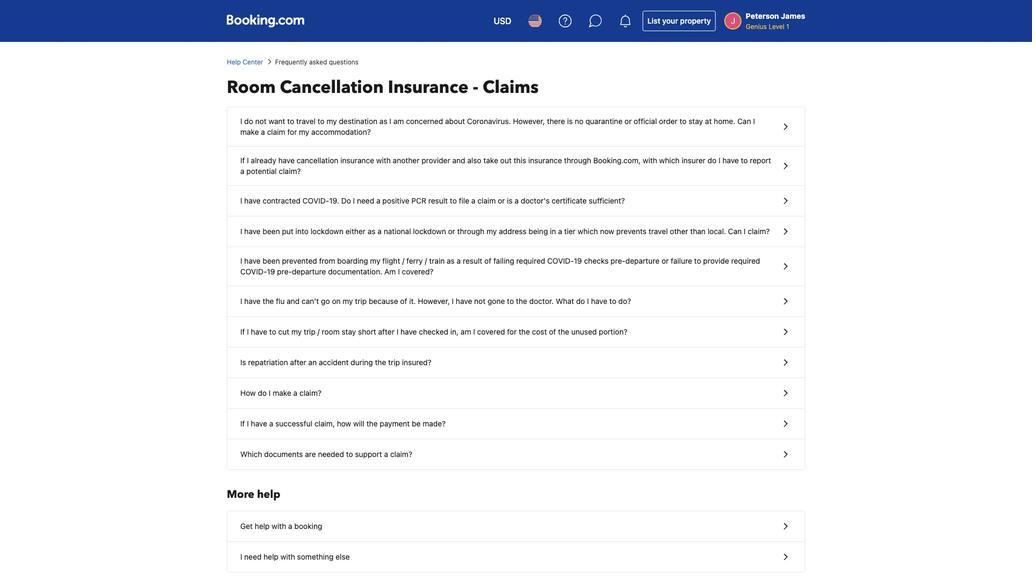 Task type: vqa. For each thing, say whether or not it's contained in the screenshot.
do?
yes



Task type: describe. For each thing, give the bounding box(es) containing it.
in,
[[450, 328, 459, 337]]

my left address at the top
[[487, 227, 497, 236]]

take
[[483, 156, 498, 165]]

a left doctor's
[[515, 196, 519, 205]]

i need help with something else button
[[227, 542, 805, 573]]

peterson james genius level 1
[[746, 12, 805, 30]]

travel inside i have been put into lockdown either as a national lockdown or through my address being in a tier which now prevents travel other than local. can i claim? button
[[649, 227, 668, 236]]

do inside the i have the flu and can't go on my trip because of it. however, i have not gone to the doctor. what do i have to do? button
[[576, 297, 585, 306]]

how do i make a claim? button
[[227, 378, 805, 409]]

the left the 'unused'
[[558, 328, 569, 337]]

from
[[319, 257, 335, 266]]

as inside i have been prevented from boarding my flight / ferry / train as a result of failing required covid-19 checks pre-departure or failure to provide required covid-19 pre-departure documentation. am i covered?
[[447, 257, 455, 266]]

1 lockdown from the left
[[311, 227, 344, 236]]

there
[[547, 117, 565, 126]]

already
[[251, 156, 276, 165]]

how
[[337, 420, 351, 428]]

my right on
[[343, 297, 353, 306]]

failing
[[493, 257, 514, 266]]

file
[[459, 196, 469, 205]]

and inside button
[[287, 297, 300, 306]]

if i have a successful claim, how will the payment be made? button
[[227, 409, 805, 440]]

claim? inside if i already have cancellation insurance with another provider and also take out this insurance through booking.com, with which insurer do i have to report a potential claim?
[[279, 167, 301, 176]]

stay inside i do not want to travel to my destination as i am concerned about coronavirus. however, there is no quarantine or official order to stay at home. can i make a claim for my accommodation?
[[689, 117, 703, 126]]

train
[[429, 257, 445, 266]]

cancellation
[[297, 156, 338, 165]]

covered
[[477, 328, 505, 337]]

because
[[369, 297, 398, 306]]

payment
[[380, 420, 410, 428]]

address
[[499, 227, 527, 236]]

to left cut on the bottom of page
[[269, 328, 276, 337]]

room
[[227, 76, 276, 99]]

list
[[648, 16, 660, 25]]

have up "which"
[[251, 420, 267, 428]]

more
[[227, 488, 254, 502]]

to right the want
[[287, 117, 294, 126]]

my up cancellation at the top of page
[[299, 128, 309, 137]]

checks
[[584, 257, 609, 266]]

am
[[384, 267, 396, 276]]

i have been put into lockdown either as a national lockdown or through my address being in a tier which now prevents travel other than local. can i claim? button
[[227, 217, 805, 247]]

level
[[769, 23, 785, 30]]

a inside if i already have cancellation insurance with another provider and also take out this insurance through booking.com, with which insurer do i have to report a potential claim?
[[240, 167, 244, 176]]

covid- inside button
[[303, 196, 329, 205]]

19.
[[329, 196, 339, 205]]

needed
[[318, 450, 344, 459]]

be
[[412, 420, 421, 428]]

is for or
[[507, 196, 513, 205]]

booking.com,
[[593, 156, 641, 165]]

peterson
[[746, 12, 779, 20]]

claims
[[483, 76, 539, 99]]

short
[[358, 328, 376, 337]]

if for if i have a successful claim, how will the payment be made?
[[240, 420, 245, 428]]

the left flu
[[263, 297, 274, 306]]

no
[[575, 117, 584, 126]]

your
[[662, 16, 678, 25]]

insurance
[[388, 76, 469, 99]]

1 vertical spatial can
[[728, 227, 742, 236]]

claim? right local.
[[748, 227, 770, 236]]

1 horizontal spatial am
[[461, 328, 471, 337]]

my inside i have been prevented from boarding my flight / ferry / train as a result of failing required covid-19 checks pre-departure or failure to provide required covid-19 pre-departure documentation. am i covered?
[[370, 257, 380, 266]]

result inside button
[[428, 196, 448, 205]]

another
[[393, 156, 420, 165]]

order
[[659, 117, 678, 126]]

repatriation
[[248, 358, 288, 367]]

1 insurance from the left
[[340, 156, 374, 165]]

been for put
[[263, 227, 280, 236]]

result inside i have been prevented from boarding my flight / ferry / train as a result of failing required covid-19 checks pre-departure or failure to provide required covid-19 pre-departure documentation. am i covered?
[[463, 257, 482, 266]]

it.
[[409, 297, 416, 306]]

a up successful
[[293, 389, 297, 398]]

1 vertical spatial of
[[400, 297, 407, 306]]

of inside i have been prevented from boarding my flight / ferry / train as a result of failing required covid-19 checks pre-departure or failure to provide required covid-19 pre-departure documentation. am i covered?
[[484, 257, 491, 266]]

through inside button
[[457, 227, 485, 236]]

make inside i do not want to travel to my destination as i am concerned about coronavirus. however, there is no quarantine or official order to stay at home. can i make a claim for my accommodation?
[[240, 128, 259, 137]]

the left cost
[[519, 328, 530, 337]]

2 horizontal spatial of
[[549, 328, 556, 337]]

usd
[[494, 16, 512, 26]]

pcr
[[411, 196, 426, 205]]

with left another
[[376, 156, 391, 165]]

is repatriation after an accident during the trip insured?
[[240, 358, 431, 367]]

or up i have been put into lockdown either as a national lockdown or through my address being in a tier which now prevents travel other than local. can i claim?
[[498, 196, 505, 205]]

ferry
[[407, 257, 423, 266]]

a left successful
[[269, 420, 273, 428]]

2 vertical spatial covid-
[[240, 267, 267, 276]]

can inside i do not want to travel to my destination as i am concerned about coronavirus. however, there is no quarantine or official order to stay at home. can i make a claim for my accommodation?
[[737, 117, 751, 126]]

checked
[[419, 328, 448, 337]]

to left do? at the right of the page
[[609, 297, 616, 306]]

1
[[786, 23, 789, 30]]

1 horizontal spatial 19
[[574, 257, 582, 266]]

claim,
[[314, 420, 335, 428]]

i have contracted covid-19. do i need a positive pcr result to file a claim or is a doctor's certificate sufficient? button
[[227, 186, 805, 217]]

a right the in
[[558, 227, 562, 236]]

sufficient?
[[589, 196, 625, 205]]

local.
[[708, 227, 726, 236]]

than
[[690, 227, 706, 236]]

genius
[[746, 23, 767, 30]]

a left national
[[378, 227, 382, 236]]

i have the flu and can't go on my trip because of it. however, i have not gone to the doctor. what do i have to do? button
[[227, 287, 805, 317]]

made?
[[423, 420, 446, 428]]

to inside if i already have cancellation insurance with another provider and also take out this insurance through booking.com, with which insurer do i have to report a potential claim?
[[741, 156, 748, 165]]

at
[[705, 117, 712, 126]]

have left put
[[244, 227, 261, 236]]

which documents are needed to support a claim?
[[240, 450, 412, 459]]

have up in,
[[456, 297, 472, 306]]

and inside if i already have cancellation insurance with another provider and also take out this insurance through booking.com, with which insurer do i have to report a potential claim?
[[452, 156, 465, 165]]

my up accommodation?
[[327, 117, 337, 126]]

or down i have contracted covid-19. do i need a positive pcr result to file a claim or is a doctor's certificate sufficient?
[[448, 227, 455, 236]]

help inside i need help with something else button
[[264, 553, 279, 562]]

help for get
[[255, 522, 270, 531]]

have left flu
[[244, 297, 261, 306]]

covered?
[[402, 267, 434, 276]]

contracted
[[263, 196, 301, 205]]

how
[[240, 389, 256, 398]]

destination
[[339, 117, 377, 126]]

in
[[550, 227, 556, 236]]

help
[[227, 58, 241, 66]]

have left cut on the bottom of page
[[251, 328, 267, 337]]

cost
[[532, 328, 547, 337]]

to up accommodation?
[[318, 117, 325, 126]]

if i have to cut my trip / room stay short after i have checked in, am i covered for the cost of the unused portion? button
[[227, 317, 805, 348]]

as inside i have been put into lockdown either as a national lockdown or through my address being in a tier which now prevents travel other than local. can i claim? button
[[368, 227, 376, 236]]

to right order
[[680, 117, 687, 126]]

1 vertical spatial after
[[290, 358, 306, 367]]

1 vertical spatial not
[[474, 297, 486, 306]]

other
[[670, 227, 688, 236]]

a left booking
[[288, 522, 292, 531]]

doctor's
[[521, 196, 550, 205]]

to left file
[[450, 196, 457, 205]]

support
[[355, 450, 382, 459]]

need inside button
[[244, 553, 262, 562]]

need inside button
[[357, 196, 374, 205]]

prevents
[[616, 227, 647, 236]]

if for if i have to cut my trip / room stay short after i have checked in, am i covered for the cost of the unused portion?
[[240, 328, 245, 337]]

during
[[351, 358, 373, 367]]

claim inside i do not want to travel to my destination as i am concerned about coronavirus. however, there is no quarantine or official order to stay at home. can i make a claim for my accommodation?
[[267, 128, 285, 137]]

travel inside i do not want to travel to my destination as i am concerned about coronavirus. however, there is no quarantine or official order to stay at home. can i make a claim for my accommodation?
[[296, 117, 316, 126]]

have left report
[[723, 156, 739, 165]]

official
[[634, 117, 657, 126]]

i do not want to travel to my destination as i am concerned about coronavirus. however, there is no quarantine or official order to stay at home. can i make a claim for my accommodation? button
[[227, 108, 805, 147]]

into
[[295, 227, 309, 236]]

cut
[[278, 328, 289, 337]]

either
[[346, 227, 366, 236]]

if i already have cancellation insurance with another provider and also take out this insurance through booking.com, with which insurer do i have to report a potential claim? button
[[227, 147, 805, 186]]

the right during
[[375, 358, 386, 367]]

national
[[384, 227, 411, 236]]

claim? inside 'button'
[[390, 450, 412, 459]]



Task type: locate. For each thing, give the bounding box(es) containing it.
insurance down accommodation?
[[340, 156, 374, 165]]

1 horizontal spatial result
[[463, 257, 482, 266]]

2 horizontal spatial as
[[447, 257, 455, 266]]

help center button
[[227, 57, 263, 67]]

potential
[[246, 167, 277, 176]]

or left failure
[[662, 257, 669, 266]]

put
[[282, 227, 293, 236]]

been inside i have been prevented from boarding my flight / ferry / train as a result of failing required covid-19 checks pre-departure or failure to provide required covid-19 pre-departure documentation. am i covered?
[[263, 257, 280, 266]]

am left concerned on the top of page
[[393, 117, 404, 126]]

1 vertical spatial through
[[457, 227, 485, 236]]

1 horizontal spatial travel
[[649, 227, 668, 236]]

2 been from the top
[[263, 257, 280, 266]]

0 vertical spatial if
[[240, 156, 245, 165]]

through
[[564, 156, 591, 165], [457, 227, 485, 236]]

a up already
[[261, 128, 265, 137]]

0 vertical spatial result
[[428, 196, 448, 205]]

property
[[680, 16, 711, 25]]

0 horizontal spatial 19
[[267, 267, 275, 276]]

a inside 'button'
[[384, 450, 388, 459]]

boarding
[[337, 257, 368, 266]]

trip inside button
[[388, 358, 400, 367]]

not inside i do not want to travel to my destination as i am concerned about coronavirus. however, there is no quarantine or official order to stay at home. can i make a claim for my accommodation?
[[255, 117, 267, 126]]

do right insurer
[[708, 156, 717, 165]]

a right file
[[471, 196, 475, 205]]

trip inside if i have to cut my trip / room stay short after i have checked in, am i covered for the cost of the unused portion? button
[[304, 328, 315, 337]]

1 horizontal spatial and
[[452, 156, 465, 165]]

a right train
[[457, 257, 461, 266]]

help down get help with a booking
[[264, 553, 279, 562]]

1 vertical spatial and
[[287, 297, 300, 306]]

3 if from the top
[[240, 420, 245, 428]]

if inside if i have to cut my trip / room stay short after i have checked in, am i covered for the cost of the unused portion? button
[[240, 328, 245, 337]]

which inside if i already have cancellation insurance with another provider and also take out this insurance through booking.com, with which insurer do i have to report a potential claim?
[[659, 156, 680, 165]]

/ inside if i have to cut my trip / room stay short after i have checked in, am i covered for the cost of the unused portion? button
[[318, 328, 320, 337]]

have left do? at the right of the page
[[591, 297, 607, 306]]

1 if from the top
[[240, 156, 245, 165]]

0 horizontal spatial required
[[516, 257, 545, 266]]

is for there
[[567, 117, 573, 126]]

result left failing
[[463, 257, 482, 266]]

1 vertical spatial as
[[368, 227, 376, 236]]

0 horizontal spatial and
[[287, 297, 300, 306]]

with inside button
[[281, 553, 295, 562]]

list your property link
[[643, 11, 716, 31]]

claim? down payment
[[390, 450, 412, 459]]

0 vertical spatial through
[[564, 156, 591, 165]]

1 horizontal spatial after
[[378, 328, 395, 337]]

is left no
[[567, 117, 573, 126]]

lockdown right into at the top of page
[[311, 227, 344, 236]]

1 horizontal spatial need
[[357, 196, 374, 205]]

0 horizontal spatial claim
[[267, 128, 285, 137]]

if inside if i already have cancellation insurance with another provider and also take out this insurance through booking.com, with which insurer do i have to report a potential claim?
[[240, 156, 245, 165]]

trip left room
[[304, 328, 315, 337]]

get help with a booking button
[[227, 512, 805, 542]]

claim?
[[279, 167, 301, 176], [748, 227, 770, 236], [299, 389, 322, 398], [390, 450, 412, 459]]

to right needed
[[346, 450, 353, 459]]

my left flight on the left
[[370, 257, 380, 266]]

2 horizontal spatial trip
[[388, 358, 400, 367]]

after right short
[[378, 328, 395, 337]]

how do i make a claim?
[[240, 389, 322, 398]]

make
[[240, 128, 259, 137], [273, 389, 291, 398]]

my right cut on the bottom of page
[[291, 328, 302, 337]]

usd button
[[487, 8, 518, 34]]

1 vertical spatial covid-
[[547, 257, 574, 266]]

and right flu
[[287, 297, 300, 306]]

room cancellation insurance - claims
[[227, 76, 539, 99]]

a left the potential
[[240, 167, 244, 176]]

1 vertical spatial result
[[463, 257, 482, 266]]

1 horizontal spatial departure
[[626, 257, 660, 266]]

to inside i have been prevented from boarding my flight / ferry / train as a result of failing required covid-19 checks pre-departure or failure to provide required covid-19 pre-departure documentation. am i covered?
[[694, 257, 701, 266]]

not left 'gone'
[[474, 297, 486, 306]]

departure
[[626, 257, 660, 266], [292, 267, 326, 276]]

of left failing
[[484, 257, 491, 266]]

is left doctor's
[[507, 196, 513, 205]]

2 vertical spatial if
[[240, 420, 245, 428]]

as
[[379, 117, 387, 126], [368, 227, 376, 236], [447, 257, 455, 266]]

positive
[[382, 196, 409, 205]]

1 horizontal spatial of
[[484, 257, 491, 266]]

2 vertical spatial as
[[447, 257, 455, 266]]

with inside button
[[272, 522, 286, 531]]

i have contracted covid-19. do i need a positive pcr result to file a claim or is a doctor's certificate sufficient?
[[240, 196, 625, 205]]

room
[[322, 328, 340, 337]]

i need help with something else
[[240, 553, 350, 562]]

list your property
[[648, 16, 711, 25]]

or inside i do not want to travel to my destination as i am concerned about coronavirus. however, there is no quarantine or official order to stay at home. can i make a claim for my accommodation?
[[625, 117, 632, 126]]

insurance right this
[[528, 156, 562, 165]]

0 horizontal spatial trip
[[304, 328, 315, 337]]

result right pcr
[[428, 196, 448, 205]]

1 horizontal spatial make
[[273, 389, 291, 398]]

more help
[[227, 488, 280, 502]]

0 vertical spatial been
[[263, 227, 280, 236]]

or inside i have been prevented from boarding my flight / ferry / train as a result of failing required covid-19 checks pre-departure or failure to provide required covid-19 pre-departure documentation. am i covered?
[[662, 257, 669, 266]]

been left prevented
[[263, 257, 280, 266]]

am inside i do not want to travel to my destination as i am concerned about coronavirus. however, there is no quarantine or official order to stay at home. can i make a claim for my accommodation?
[[393, 117, 404, 126]]

trip left because
[[355, 297, 367, 306]]

booking.com online hotel reservations image
[[227, 15, 304, 27]]

of right cost
[[549, 328, 556, 337]]

coronavirus.
[[467, 117, 511, 126]]

0 vertical spatial need
[[357, 196, 374, 205]]

to right failure
[[694, 257, 701, 266]]

have inside i have been prevented from boarding my flight / ferry / train as a result of failing required covid-19 checks pre-departure or failure to provide required covid-19 pre-departure documentation. am i covered?
[[244, 257, 261, 266]]

0 horizontal spatial of
[[400, 297, 407, 306]]

0 vertical spatial not
[[255, 117, 267, 126]]

i have been put into lockdown either as a national lockdown or through my address being in a tier which now prevents travel other than local. can i claim?
[[240, 227, 770, 236]]

claim? right the potential
[[279, 167, 301, 176]]

0 vertical spatial of
[[484, 257, 491, 266]]

make up already
[[240, 128, 259, 137]]

which documents are needed to support a claim? button
[[227, 440, 805, 470]]

2 lockdown from the left
[[413, 227, 446, 236]]

0 horizontal spatial after
[[290, 358, 306, 367]]

0 vertical spatial for
[[287, 128, 297, 137]]

1 required from the left
[[516, 257, 545, 266]]

claim right file
[[478, 196, 496, 205]]

can right home.
[[737, 117, 751, 126]]

an
[[308, 358, 317, 367]]

center
[[243, 58, 263, 66]]

through down file
[[457, 227, 485, 236]]

do inside if i already have cancellation insurance with another provider and also take out this insurance through booking.com, with which insurer do i have to report a potential claim?
[[708, 156, 717, 165]]

result
[[428, 196, 448, 205], [463, 257, 482, 266]]

1 vertical spatial make
[[273, 389, 291, 398]]

have
[[278, 156, 295, 165], [723, 156, 739, 165], [244, 196, 261, 205], [244, 227, 261, 236], [244, 257, 261, 266], [244, 297, 261, 306], [456, 297, 472, 306], [591, 297, 607, 306], [251, 328, 267, 337], [401, 328, 417, 337], [251, 420, 267, 428]]

can't
[[302, 297, 319, 306]]

0 horizontal spatial travel
[[296, 117, 316, 126]]

cancellation
[[280, 76, 384, 99]]

/ left room
[[318, 328, 320, 337]]

have right already
[[278, 156, 295, 165]]

0 horizontal spatial for
[[287, 128, 297, 137]]

0 vertical spatial stay
[[689, 117, 703, 126]]

if i have to cut my trip / room stay short after i have checked in, am i covered for the cost of the unused portion?
[[240, 328, 628, 337]]

2 vertical spatial trip
[[388, 358, 400, 367]]

1 horizontal spatial as
[[379, 117, 387, 126]]

make inside how do i make a claim? button
[[273, 389, 291, 398]]

0 vertical spatial pre-
[[611, 257, 626, 266]]

frequently
[[275, 58, 307, 66]]

0 vertical spatial which
[[659, 156, 680, 165]]

have left contracted
[[244, 196, 261, 205]]

covid-
[[303, 196, 329, 205], [547, 257, 574, 266], [240, 267, 267, 276]]

2 horizontal spatial /
[[425, 257, 427, 266]]

pre- right checks
[[611, 257, 626, 266]]

1 horizontal spatial covid-
[[303, 196, 329, 205]]

home.
[[714, 117, 735, 126]]

as inside i do not want to travel to my destination as i am concerned about coronavirus. however, there is no quarantine or official order to stay at home. can i make a claim for my accommodation?
[[379, 117, 387, 126]]

1 horizontal spatial which
[[659, 156, 680, 165]]

i inside button
[[240, 553, 242, 562]]

2 insurance from the left
[[528, 156, 562, 165]]

provide
[[703, 257, 729, 266]]

1 vertical spatial claim
[[478, 196, 496, 205]]

pre- down prevented
[[277, 267, 292, 276]]

provider
[[422, 156, 450, 165]]

for
[[287, 128, 297, 137], [507, 328, 517, 337]]

1 horizontal spatial stay
[[689, 117, 703, 126]]

0 horizontal spatial departure
[[292, 267, 326, 276]]

stay left at in the right of the page
[[689, 117, 703, 126]]

have left prevented
[[244, 257, 261, 266]]

a left positive on the left of the page
[[376, 196, 380, 205]]

am right in,
[[461, 328, 471, 337]]

get help with a booking
[[240, 522, 322, 531]]

2 vertical spatial help
[[264, 553, 279, 562]]

can
[[737, 117, 751, 126], [728, 227, 742, 236]]

and
[[452, 156, 465, 165], [287, 297, 300, 306]]

0 horizontal spatial /
[[318, 328, 320, 337]]

a right support
[[384, 450, 388, 459]]

0 horizontal spatial through
[[457, 227, 485, 236]]

been for prevented
[[263, 257, 280, 266]]

2 vertical spatial of
[[549, 328, 556, 337]]

do?
[[618, 297, 631, 306]]

do inside how do i make a claim? button
[[258, 389, 267, 398]]

0 vertical spatial help
[[257, 488, 280, 502]]

1 horizontal spatial lockdown
[[413, 227, 446, 236]]

1 vertical spatial 19
[[267, 267, 275, 276]]

/ left ferry
[[402, 257, 404, 266]]

is repatriation after an accident during the trip insured? button
[[227, 348, 805, 378]]

1 horizontal spatial for
[[507, 328, 517, 337]]

the left doctor.
[[516, 297, 527, 306]]

0 vertical spatial as
[[379, 117, 387, 126]]

is
[[240, 358, 246, 367]]

concerned
[[406, 117, 443, 126]]

certificate
[[552, 196, 587, 205]]

do left the want
[[244, 117, 253, 126]]

departure down prevents
[[626, 257, 660, 266]]

to left report
[[741, 156, 748, 165]]

need right do at top
[[357, 196, 374, 205]]

do inside i do not want to travel to my destination as i am concerned about coronavirus. however, there is no quarantine or official order to stay at home. can i make a claim for my accommodation?
[[244, 117, 253, 126]]

0 horizontal spatial insurance
[[340, 156, 374, 165]]

1 vertical spatial travel
[[649, 227, 668, 236]]

0 horizontal spatial which
[[578, 227, 598, 236]]

0 horizontal spatial pre-
[[277, 267, 292, 276]]

make up successful
[[273, 389, 291, 398]]

1 vertical spatial need
[[244, 553, 262, 562]]

have left checked
[[401, 328, 417, 337]]

0 vertical spatial am
[[393, 117, 404, 126]]

1 horizontal spatial pre-
[[611, 257, 626, 266]]

i have been prevented from boarding my flight / ferry / train as a result of failing required covid-19 checks pre-departure or failure to provide required covid-19 pre-departure documentation. am i covered?
[[240, 257, 760, 276]]

i do not want to travel to my destination as i am concerned about coronavirus. however, there is no quarantine or official order to stay at home. can i make a claim for my accommodation?
[[240, 117, 755, 137]]

departure down prevented
[[292, 267, 326, 276]]

0 horizontal spatial result
[[428, 196, 448, 205]]

as right either
[[368, 227, 376, 236]]

with right booking.com,
[[643, 156, 657, 165]]

the right will
[[366, 420, 378, 428]]

if i already have cancellation insurance with another provider and also take out this insurance through booking.com, with which insurer do i have to report a potential claim?
[[240, 156, 771, 176]]

0 vertical spatial make
[[240, 128, 259, 137]]

to right 'gone'
[[507, 297, 514, 306]]

help
[[257, 488, 280, 502], [255, 522, 270, 531], [264, 553, 279, 562]]

1 horizontal spatial however,
[[513, 117, 545, 126]]

been
[[263, 227, 280, 236], [263, 257, 280, 266]]

1 vertical spatial stay
[[342, 328, 356, 337]]

1 horizontal spatial insurance
[[528, 156, 562, 165]]

a inside i have been prevented from boarding my flight / ferry / train as a result of failing required covid-19 checks pre-departure or failure to provide required covid-19 pre-departure documentation. am i covered?
[[457, 257, 461, 266]]

if inside if i have a successful claim, how will the payment be made? button
[[240, 420, 245, 428]]

with
[[376, 156, 391, 165], [643, 156, 657, 165], [272, 522, 286, 531], [281, 553, 295, 562]]

1 been from the top
[[263, 227, 280, 236]]

what
[[556, 297, 574, 306]]

1 vertical spatial is
[[507, 196, 513, 205]]

of left it.
[[400, 297, 407, 306]]

required right failing
[[516, 257, 545, 266]]

0 vertical spatial 19
[[574, 257, 582, 266]]

for inside i do not want to travel to my destination as i am concerned about coronavirus. however, there is no quarantine or official order to stay at home. can i make a claim for my accommodation?
[[287, 128, 297, 137]]

now
[[600, 227, 614, 236]]

do right how
[[258, 389, 267, 398]]

1 horizontal spatial /
[[402, 257, 404, 266]]

0 horizontal spatial need
[[244, 553, 262, 562]]

0 vertical spatial after
[[378, 328, 395, 337]]

1 vertical spatial departure
[[292, 267, 326, 276]]

0 vertical spatial can
[[737, 117, 751, 126]]

1 vertical spatial however,
[[418, 297, 450, 306]]

trip inside the i have the flu and can't go on my trip because of it. however, i have not gone to the doctor. what do i have to do? button
[[355, 297, 367, 306]]

report
[[750, 156, 771, 165]]

1 horizontal spatial required
[[731, 257, 760, 266]]

0 vertical spatial claim
[[267, 128, 285, 137]]

stay
[[689, 117, 703, 126], [342, 328, 356, 337]]

1 vertical spatial help
[[255, 522, 270, 531]]

to inside 'button'
[[346, 450, 353, 459]]

if i have a successful claim, how will the payment be made?
[[240, 420, 446, 428]]

0 vertical spatial is
[[567, 117, 573, 126]]

0 vertical spatial trip
[[355, 297, 367, 306]]

1 horizontal spatial not
[[474, 297, 486, 306]]

which inside button
[[578, 227, 598, 236]]

my
[[327, 117, 337, 126], [299, 128, 309, 137], [487, 227, 497, 236], [370, 257, 380, 266], [343, 297, 353, 306], [291, 328, 302, 337]]

stay right room
[[342, 328, 356, 337]]

if up is
[[240, 328, 245, 337]]

0 vertical spatial departure
[[626, 257, 660, 266]]

this
[[514, 156, 526, 165]]

0 horizontal spatial however,
[[418, 297, 450, 306]]

0 vertical spatial and
[[452, 156, 465, 165]]

james
[[781, 12, 805, 20]]

need down get at bottom
[[244, 553, 262, 562]]

1 vertical spatial which
[[578, 227, 598, 236]]

portion?
[[599, 328, 628, 337]]

a inside i do not want to travel to my destination as i am concerned about coronavirus. however, there is no quarantine or official order to stay at home. can i make a claim for my accommodation?
[[261, 128, 265, 137]]

flight
[[382, 257, 400, 266]]

am
[[393, 117, 404, 126], [461, 328, 471, 337]]

do right what
[[576, 297, 585, 306]]

2 required from the left
[[731, 257, 760, 266]]

1 vertical spatial pre-
[[277, 267, 292, 276]]

which
[[240, 450, 262, 459]]

pre-
[[611, 257, 626, 266], [277, 267, 292, 276]]

with left something
[[281, 553, 295, 562]]

trip left insured?
[[388, 358, 400, 367]]

0 horizontal spatial am
[[393, 117, 404, 126]]

however, inside i do not want to travel to my destination as i am concerned about coronavirus. however, there is no quarantine or official order to stay at home. can i make a claim for my accommodation?
[[513, 117, 545, 126]]

with left booking
[[272, 522, 286, 531]]

help right more
[[257, 488, 280, 502]]

1 horizontal spatial claim
[[478, 196, 496, 205]]

1 horizontal spatial is
[[567, 117, 573, 126]]

will
[[353, 420, 364, 428]]

if for if i already have cancellation insurance with another provider and also take out this insurance through booking.com, with which insurer do i have to report a potential claim?
[[240, 156, 245, 165]]

and left also
[[452, 156, 465, 165]]

documentation.
[[328, 267, 382, 276]]

1 horizontal spatial trip
[[355, 297, 367, 306]]

2 horizontal spatial covid-
[[547, 257, 574, 266]]

through inside if i already have cancellation insurance with another provider and also take out this insurance through booking.com, with which insurer do i have to report a potential claim?
[[564, 156, 591, 165]]

lockdown up train
[[413, 227, 446, 236]]

as right destination
[[379, 117, 387, 126]]

required
[[516, 257, 545, 266], [731, 257, 760, 266]]

2 if from the top
[[240, 328, 245, 337]]

do
[[341, 196, 351, 205]]

been inside button
[[263, 227, 280, 236]]

accommodation?
[[311, 128, 371, 137]]

if left already
[[240, 156, 245, 165]]

which right tier
[[578, 227, 598, 236]]

1 vertical spatial if
[[240, 328, 245, 337]]

help for more
[[257, 488, 280, 502]]

19
[[574, 257, 582, 266], [267, 267, 275, 276]]

the
[[263, 297, 274, 306], [516, 297, 527, 306], [519, 328, 530, 337], [558, 328, 569, 337], [375, 358, 386, 367], [366, 420, 378, 428]]

or
[[625, 117, 632, 126], [498, 196, 505, 205], [448, 227, 455, 236], [662, 257, 669, 266]]

for right covered
[[507, 328, 517, 337]]

0 horizontal spatial not
[[255, 117, 267, 126]]

get
[[240, 522, 253, 531]]

however, right it.
[[418, 297, 450, 306]]

travel right the want
[[296, 117, 316, 126]]

help inside 'get help with a booking' button
[[255, 522, 270, 531]]

0 horizontal spatial covid-
[[240, 267, 267, 276]]

as right train
[[447, 257, 455, 266]]

claim? down an
[[299, 389, 322, 398]]

claim
[[267, 128, 285, 137], [478, 196, 496, 205]]

else
[[336, 553, 350, 562]]

however,
[[513, 117, 545, 126], [418, 297, 450, 306]]

is inside i do not want to travel to my destination as i am concerned about coronavirus. however, there is no quarantine or official order to stay at home. can i make a claim for my accommodation?
[[567, 117, 573, 126]]



